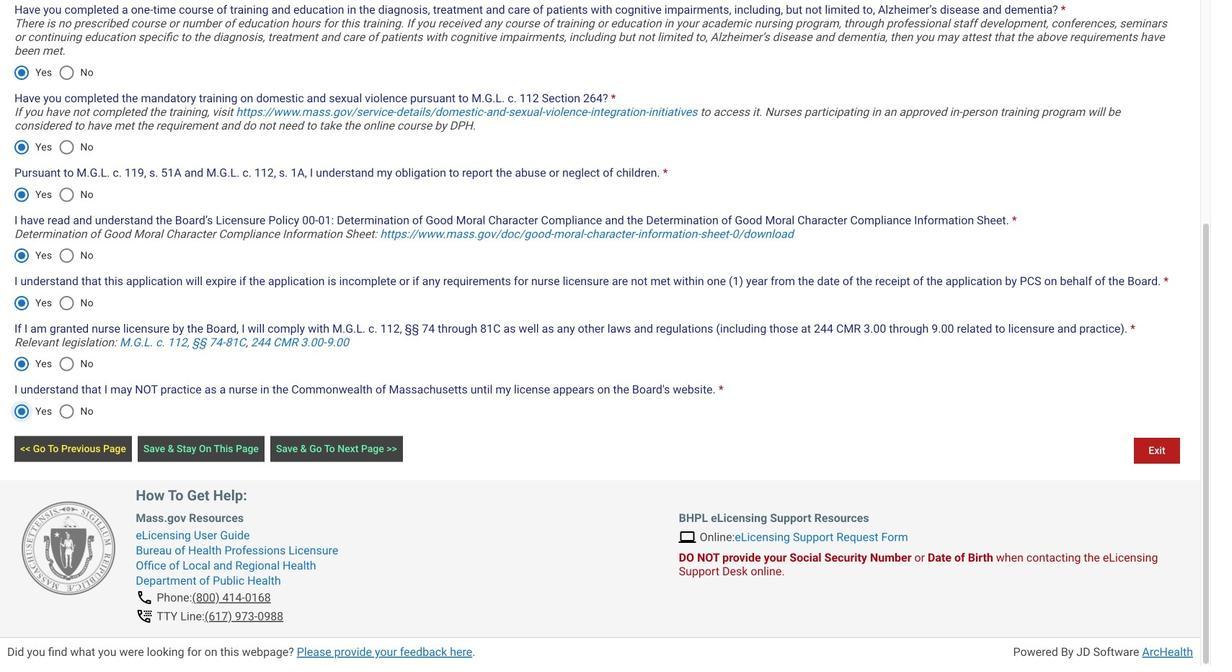 Task type: locate. For each thing, give the bounding box(es) containing it.
7 option group from the top
[[6, 395, 101, 429]]

4 option group from the top
[[6, 239, 101, 273]]

massachusetts state seal image
[[22, 502, 115, 596]]

option group
[[6, 55, 101, 90], [6, 130, 101, 165], [6, 178, 101, 212], [6, 239, 101, 273], [6, 286, 101, 321], [6, 347, 101, 382], [6, 395, 101, 429]]

2 option group from the top
[[6, 130, 101, 165]]

5 option group from the top
[[6, 286, 101, 321]]

3 option group from the top
[[6, 178, 101, 212]]



Task type: describe. For each thing, give the bounding box(es) containing it.
1 option group from the top
[[6, 55, 101, 90]]

6 option group from the top
[[6, 347, 101, 382]]



